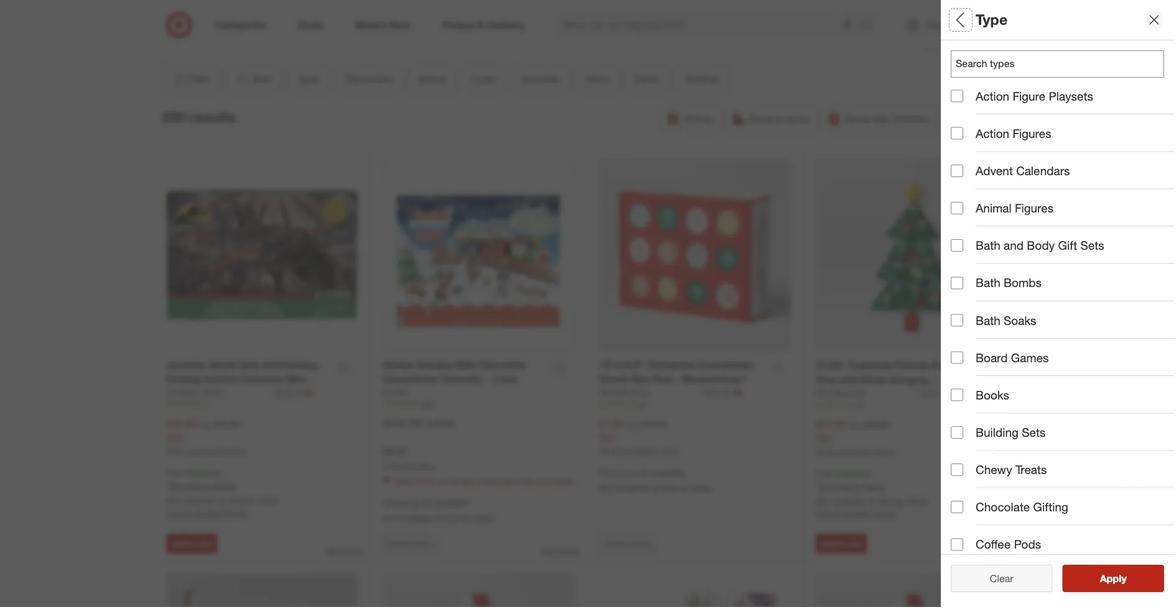 Task type: locate. For each thing, give the bounding box(es) containing it.
reg inside $7.00 reg $10.00 sale when purchased online
[[626, 419, 639, 430]]

check stores for $7.00
[[605, 540, 649, 549]]

0 horizontal spatial includes button
[[511, 65, 570, 93]]

free down $26.39 reg $32.99 sale when purchased online
[[166, 468, 184, 478]]

1 horizontal spatial figure
[[1013, 89, 1046, 103]]

0 vertical spatial sold
[[686, 73, 706, 85]]

1 vertical spatial by
[[979, 358, 993, 372]]

purchased inside $26.39 reg $32.99 sale when purchased online
[[188, 447, 223, 456]]

0 vertical spatial brand
[[419, 73, 446, 85]]

2 horizontal spatial online
[[875, 448, 895, 457]]

deals inside all filters dialog
[[951, 315, 983, 329]]

1 horizontal spatial add to cart
[[821, 540, 861, 549]]

1 horizontal spatial includes
[[951, 227, 999, 242]]

clear left all
[[984, 573, 1007, 585]]

type button up playsets
[[951, 40, 1174, 84]]

not down 20%
[[420, 497, 432, 508]]

free for right 'exclusions apply.' link
[[816, 468, 833, 479]]

sold by
[[686, 73, 719, 85], [951, 358, 993, 372]]

1 horizontal spatial add to cart button
[[816, 534, 867, 554]]

0 vertical spatial christmas
[[647, 359, 696, 371]]

0 horizontal spatial christmas
[[647, 359, 696, 371]]

2 cart from the left
[[847, 540, 861, 549]]

figures
[[1013, 126, 1052, 141], [1015, 201, 1054, 215]]

0 horizontal spatial holiday
[[166, 373, 202, 386]]

type up action figure playsets 'option'
[[951, 53, 977, 68]]

sold
[[686, 73, 706, 85], [951, 358, 976, 372]]

13"x16.5" christmas countdown punch box red - wondershop™ image
[[599, 160, 791, 351], [599, 160, 791, 351]]

jurassic
[[166, 359, 206, 371], [166, 387, 199, 398]]

2 check stores from the left
[[605, 540, 649, 549]]

jurassic up jurassic world
[[166, 359, 206, 371]]

sold by up pickup
[[686, 73, 719, 85]]

0 horizontal spatial wondershop™
[[682, 373, 747, 386]]

world
[[209, 359, 236, 371], [201, 387, 224, 398]]

valley inside "$8.00 at spring valley"
[[415, 462, 434, 471]]

figure up action figures
[[1013, 89, 1046, 103]]

kinder up kinder link
[[383, 359, 414, 371]]

0 horizontal spatial purchased
[[188, 447, 223, 456]]

calendar up guest
[[925, 388, 967, 400]]

¬ up 16 link
[[734, 387, 742, 399]]

0 vertical spatial brand button
[[408, 65, 456, 93]]

figure
[[1013, 89, 1046, 103], [166, 388, 196, 400]]

None text field
[[951, 50, 1164, 78]]

type right sort
[[298, 73, 319, 85]]

2 add to cart button from the left
[[816, 534, 867, 554]]

$26.39 reg $32.99 sale when purchased online
[[166, 418, 245, 456]]

search button
[[857, 11, 886, 41]]

Chocolate Gifting checkbox
[[951, 501, 964, 514]]

add
[[172, 540, 186, 549], [821, 540, 836, 549]]

chocolate inside type dialog
[[976, 500, 1030, 515]]

and
[[1004, 239, 1024, 253]]

add to cart button
[[166, 534, 218, 554], [816, 534, 867, 554]]

online inside $7.00 reg $10.00 sale when purchased online
[[658, 447, 678, 456]]

action for action figure playsets
[[976, 89, 1010, 103]]

jurassic world 30th anniversary holiday advent calendar mini figure set (target exclusive) image
[[166, 160, 358, 351], [166, 160, 358, 351]]

1 vertical spatial shipping
[[599, 468, 634, 478]]

$7.00 reg $10.00 sale when purchased online
[[599, 418, 678, 456]]

only at ¬ down fabric
[[920, 387, 959, 400]]

kinder inside the kinder holiday milk chocolate countdown calendar - 4.4oz
[[383, 359, 414, 371]]

0 horizontal spatial brand button
[[408, 65, 456, 93]]

price down bath and body gift sets checkbox
[[951, 271, 980, 285]]

figures up bath and body gift sets
[[1015, 201, 1054, 215]]

advent up jurassic world link
[[205, 373, 238, 386]]

online down the $32.99
[[225, 447, 245, 456]]

only at ¬ for mini
[[274, 387, 313, 399]]

1 action from the top
[[976, 89, 1010, 103]]

color
[[472, 73, 496, 85], [951, 184, 982, 198]]

world up the 7
[[201, 387, 224, 398]]

wondershop for box
[[599, 387, 649, 398]]

shipping
[[186, 468, 219, 478], [835, 468, 869, 479]]

1 horizontal spatial holiday
[[417, 359, 452, 371]]

advent calendars
[[976, 164, 1070, 178]]

1 vertical spatial results
[[1108, 573, 1140, 585]]

kinder right on
[[449, 476, 475, 487]]

shipping button
[[942, 105, 1013, 133]]

2 action from the top
[[976, 126, 1010, 141]]

figure left set
[[166, 388, 196, 400]]

¬ down 'mini'
[[305, 387, 313, 399]]

wondershop™ inside 31.25" featherly friends fabric tree with birds hanging christmas countdown calendar green - wondershop™
[[854, 403, 919, 415]]

results inside button
[[1108, 573, 1140, 585]]

1 check stores button from the left
[[383, 534, 438, 554]]

purchased inside $7.00 reg $10.00 sale when purchased online
[[621, 447, 656, 456]]

¬ up guest
[[950, 387, 959, 400]]

$24.50
[[816, 419, 846, 431]]

0 horizontal spatial includes
[[522, 73, 560, 85]]

0 vertical spatial by
[[709, 73, 719, 85]]

bath
[[976, 239, 1001, 253], [976, 276, 1001, 290], [976, 313, 1001, 328]]

online down $10.00
[[658, 447, 678, 456]]

wondershop down with
[[816, 388, 865, 399]]

0 vertical spatial figures
[[1013, 126, 1052, 141]]

0 horizontal spatial only at ¬
[[274, 387, 313, 399]]

calendar inside the kinder holiday milk chocolate countdown calendar - 4.4oz
[[440, 373, 483, 386]]

- inside 31.25" featherly friends fabric tree with birds hanging christmas countdown calendar green - wondershop™
[[847, 403, 851, 415]]

1 horizontal spatial results
[[1108, 573, 1140, 585]]

exclusions down $26.39 reg $32.99 sale when purchased online
[[169, 481, 211, 491]]

figures for animal figures
[[1015, 201, 1054, 215]]

1 vertical spatial wondershop™
[[854, 403, 919, 415]]

coffee pods
[[976, 538, 1041, 552]]

1 horizontal spatial deals button
[[951, 302, 1174, 345]]

2 horizontal spatial calendar
[[925, 388, 967, 400]]

2 to from the left
[[838, 540, 845, 549]]

world left 30th
[[209, 359, 236, 371]]

holiday up jurassic world
[[166, 373, 202, 386]]

countdown
[[698, 359, 753, 371], [383, 373, 437, 386], [867, 388, 922, 400]]

0 vertical spatial figure
[[1013, 89, 1046, 103]]

add to cart for $24.50
[[821, 540, 861, 549]]

3 bath from the top
[[976, 313, 1001, 328]]

by right board games checkbox
[[979, 358, 993, 372]]

purchased down the $32.99
[[188, 447, 223, 456]]

reg inside $26.39 reg $32.99 sale when purchased online
[[199, 419, 211, 430]]

when inside $26.39 reg $32.99 sale when purchased online
[[166, 447, 186, 456]]

free shipping * * exclusions apply. not available at spring valley check nearby stores
[[166, 468, 279, 519], [816, 468, 929, 519]]

figure inside the jurassic world 30th anniversary holiday advent calendar mini figure set (target exclusive)
[[166, 388, 196, 400]]

1 add to cart button from the left
[[166, 534, 218, 554]]

16" wood santa christmas countdown sign red/white - wondershop™ image
[[383, 574, 574, 608], [383, 574, 574, 608], [816, 574, 1008, 608], [816, 574, 1008, 608]]

sale inside $26.39 reg $32.99 sale when purchased online
[[166, 432, 183, 443]]

0 vertical spatial kinder
[[383, 359, 414, 371]]

only at ¬ down 'mini'
[[274, 387, 313, 399]]

wondershop down 'punch'
[[599, 387, 649, 398]]

figures down the "action figure playsets"
[[1013, 126, 1052, 141]]

clear all
[[984, 573, 1020, 585]]

exclusions for the leftmost 'exclusions apply.' link
[[169, 481, 211, 491]]

advent right advent calendars option
[[976, 164, 1013, 178]]

with
[[839, 374, 859, 386]]

0 vertical spatial price
[[586, 73, 608, 85]]

price inside all filters dialog
[[951, 271, 980, 285]]

advent inside the jurassic world 30th anniversary holiday advent calendar mini figure set (target exclusive)
[[205, 373, 238, 386]]

sale for $24.50
[[816, 433, 833, 444]]

1 add to cart from the left
[[172, 540, 212, 549]]

action up shipping button
[[976, 89, 1010, 103]]

0 horizontal spatial wondershop link
[[599, 387, 701, 399]]

reg inside $24.50 reg $35.00 sale when purchased online
[[848, 420, 861, 431]]

0 vertical spatial color button
[[461, 65, 506, 93]]

punch
[[599, 373, 629, 386]]

- right red
[[675, 373, 679, 386]]

calendars
[[1016, 164, 1070, 178]]

kinder for kinder holiday milk chocolate countdown calendar - 4.4oz
[[383, 359, 414, 371]]

guest
[[951, 402, 984, 416]]

purchased down $10.00
[[621, 447, 656, 456]]

not down $7.00 reg $10.00 sale when purchased online
[[636, 468, 649, 478]]

milk
[[518, 476, 534, 487]]

1 clear from the left
[[984, 573, 1007, 585]]

world inside the jurassic world 30th anniversary holiday advent calendar mini figure set (target exclusive)
[[209, 359, 236, 371]]

all filters
[[951, 11, 1011, 28]]

kinder holiday milk chocolate countdown calendar - 4.4oz image
[[383, 160, 574, 351], [383, 160, 574, 351]]

1 horizontal spatial advent
[[976, 164, 1013, 178]]

deals button up games
[[951, 302, 1174, 345]]

1 jurassic from the top
[[166, 359, 206, 371]]

2 add from the left
[[821, 540, 836, 549]]

chocolate up 4.4oz
[[478, 359, 526, 371]]

spring
[[391, 462, 413, 471], [662, 483, 687, 494], [229, 495, 254, 506], [878, 496, 904, 507], [445, 513, 471, 524]]

0 vertical spatial results
[[190, 109, 236, 126]]

all
[[1010, 573, 1020, 585]]

only up '13' "link"
[[920, 388, 938, 399]]

sets right gift
[[1081, 239, 1105, 253]]

exclusions down $24.50 reg $35.00 sale when purchased online
[[819, 481, 860, 492]]

placement inside all filters dialog
[[951, 97, 1011, 111]]

christmas down with
[[816, 388, 864, 400]]

shipping down $26.39 reg $32.99 sale when purchased online
[[186, 468, 219, 478]]

cart for $26.39
[[197, 540, 212, 549]]

figures for action figures
[[1013, 126, 1052, 141]]

5 surprise toy mini brands global series 3 advent calendar image
[[599, 574, 791, 608], [599, 574, 791, 608]]

sale down $24.50
[[816, 433, 833, 444]]

jurassic for jurassic world 30th anniversary holiday advent calendar mini figure set (target exclusive)
[[166, 359, 206, 371]]

shipping not available not available at spring valley down $7.00 reg $10.00 sale when purchased online
[[599, 468, 712, 494]]

- left 13
[[847, 403, 851, 415]]

when inside $7.00 reg $10.00 sale when purchased online
[[599, 447, 619, 456]]

$8.00
[[383, 446, 407, 458]]

shipping down $7.00 reg $10.00 sale when purchased online
[[599, 468, 634, 478]]

stores
[[223, 508, 247, 519], [872, 508, 896, 519], [412, 540, 433, 549], [629, 540, 649, 549]]

sale
[[166, 432, 183, 443], [599, 432, 616, 443], [816, 433, 833, 444]]

1 to from the left
[[188, 540, 195, 549]]

2 clear from the left
[[990, 573, 1014, 585]]

1 horizontal spatial sold by
[[951, 358, 993, 372]]

check stores button
[[383, 534, 438, 554], [599, 534, 655, 554]]

wondershop
[[599, 387, 649, 398], [816, 388, 865, 399]]

2 jurassic from the top
[[166, 387, 199, 398]]

brand
[[419, 73, 446, 85], [951, 140, 985, 155]]

results right the "220"
[[190, 109, 236, 126]]

1 vertical spatial color
[[951, 184, 982, 198]]

0 horizontal spatial color button
[[461, 65, 506, 93]]

31.25" featherly friends fabric tree with birds hanging christmas countdown calendar green - wondershop™ image
[[816, 160, 1008, 352], [816, 160, 1008, 352]]

0 vertical spatial not
[[636, 468, 649, 478]]

1 vertical spatial kinder
[[383, 387, 408, 398]]

action
[[976, 89, 1010, 103], [976, 126, 1010, 141]]

wondershop link up 13
[[816, 387, 918, 400]]

christmas up red
[[647, 359, 696, 371]]

results
[[190, 109, 236, 126], [1108, 573, 1140, 585]]

1 horizontal spatial free
[[816, 468, 833, 479]]

0 horizontal spatial add to cart
[[172, 540, 212, 549]]

wondershop link
[[599, 387, 701, 399], [816, 387, 918, 400]]

at
[[295, 387, 302, 398], [724, 387, 731, 398], [941, 388, 948, 399], [383, 462, 389, 471], [652, 483, 659, 494], [219, 495, 226, 506], [868, 496, 876, 507], [435, 513, 443, 524]]

cart for $24.50
[[847, 540, 861, 549]]

christmas inside 13"x16.5" christmas countdown punch box red - wondershop™
[[647, 359, 696, 371]]

anniversary
[[262, 359, 319, 371]]

0 horizontal spatial price
[[586, 73, 608, 85]]

0 horizontal spatial only
[[274, 387, 292, 398]]

0 vertical spatial advent
[[976, 164, 1013, 178]]

online for $7.00
[[658, 447, 678, 456]]

at inside "$8.00 at spring valley"
[[383, 462, 389, 471]]

1 vertical spatial figure
[[166, 388, 196, 400]]

online down the $35.00
[[875, 448, 895, 457]]

sale inside $24.50 reg $35.00 sale when purchased online
[[816, 433, 833, 444]]

0 vertical spatial wondershop™
[[682, 373, 747, 386]]

1 vertical spatial price
[[951, 271, 980, 285]]

2 horizontal spatial purchased
[[837, 448, 873, 457]]

exclusions apply. link down $24.50 reg $35.00 sale when purchased online
[[819, 481, 886, 492]]

action right the action figures checkbox
[[976, 126, 1010, 141]]

bath right bath soaks option
[[976, 313, 1001, 328]]

holiday inside the jurassic world 30th anniversary holiday advent calendar mini figure set (target exclusive)
[[166, 373, 202, 386]]

only down 'mini'
[[274, 387, 292, 398]]

only for wondershop™
[[704, 387, 721, 398]]

when down $7.00
[[599, 447, 619, 456]]

only at ¬ up 16 link
[[704, 387, 742, 399]]

0 horizontal spatial placement button
[[335, 65, 403, 93]]

shipping
[[965, 113, 1005, 125], [599, 468, 634, 478], [383, 497, 417, 508]]

1 horizontal spatial reg
[[626, 419, 639, 430]]

1 horizontal spatial price button
[[951, 258, 1174, 302]]

clear inside button
[[984, 573, 1007, 585]]

chocolate
[[536, 476, 574, 487]]

advertisement region
[[214, 0, 960, 42]]

add to cart for $26.39
[[172, 540, 212, 549]]

shipping up action figures
[[965, 113, 1005, 125]]

31.25"
[[816, 360, 845, 372]]

$24.50 reg $35.00 sale when purchased online
[[816, 419, 895, 457]]

0 vertical spatial sets
[[1081, 239, 1105, 253]]

2 horizontal spatial ¬
[[950, 387, 959, 400]]

0 vertical spatial shipping
[[965, 113, 1005, 125]]

color inside all filters dialog
[[951, 184, 982, 198]]

free shipping * * exclusions apply. not available at spring valley check nearby stores down $26.39 reg $32.99 sale when purchased online
[[166, 468, 279, 519]]

online inside $24.50 reg $35.00 sale when purchased online
[[875, 448, 895, 457]]

when for $24.50
[[816, 448, 835, 457]]

6' fabric stocking, hat and mitten hanging garland christmas advent calendar red/white - wondershop™ image
[[166, 574, 358, 608], [166, 574, 358, 608]]

apply button
[[1063, 565, 1164, 593]]

only
[[274, 387, 292, 398], [704, 387, 721, 398], [920, 388, 938, 399]]

brand button inside all filters dialog
[[951, 128, 1174, 171]]

1 cart from the left
[[197, 540, 212, 549]]

sale for $7.00
[[599, 432, 616, 443]]

when for $7.00
[[599, 447, 619, 456]]

1 bath from the top
[[976, 239, 1001, 253]]

when down $24.50
[[816, 448, 835, 457]]

by inside all filters dialog
[[979, 358, 993, 372]]

Action Figures checkbox
[[951, 127, 964, 140]]

1 horizontal spatial sold
[[951, 358, 976, 372]]

1 horizontal spatial check nearby stores button
[[816, 508, 896, 520]]

when down $26.39
[[166, 447, 186, 456]]

0 horizontal spatial add to cart button
[[166, 534, 218, 554]]

0 horizontal spatial wondershop
[[599, 387, 649, 398]]

clear all button
[[951, 565, 1053, 593]]

1 vertical spatial brand button
[[951, 128, 1174, 171]]

$8.00 at spring valley
[[383, 446, 434, 471]]

sold up pickup
[[686, 73, 706, 85]]

free down $24.50 reg $35.00 sale when purchased online
[[816, 468, 833, 479]]

calendar down 30th
[[240, 373, 283, 386]]

deals button
[[624, 65, 670, 93], [951, 302, 1174, 345]]

wondershop link for with
[[816, 387, 918, 400]]

1 check stores from the left
[[388, 540, 433, 549]]

set
[[199, 388, 215, 400]]

only up 16 link
[[704, 387, 721, 398]]

0 vertical spatial action
[[976, 89, 1010, 103]]

apply
[[1100, 573, 1127, 585]]

sale down $7.00
[[599, 432, 616, 443]]

type right all
[[976, 11, 1008, 28]]

kinder link
[[383, 387, 408, 399]]

calendar down milk
[[440, 373, 483, 386]]

advent inside type dialog
[[976, 164, 1013, 178]]

1 horizontal spatial wondershop link
[[816, 387, 918, 400]]

guest rating
[[951, 402, 1024, 416]]

check
[[166, 508, 192, 519], [816, 508, 841, 519], [388, 540, 410, 549], [605, 540, 626, 549]]

type inside dialog
[[976, 11, 1008, 28]]

1 add from the left
[[172, 540, 186, 549]]

2 add to cart from the left
[[821, 540, 861, 549]]

kinder up snap
[[383, 387, 408, 398]]

Include out of stock checkbox
[[951, 488, 964, 500]]

¬ for wondershop™
[[734, 387, 742, 399]]

bath left and
[[976, 239, 1001, 253]]

type button right sort
[[287, 65, 330, 93]]

1 vertical spatial not
[[420, 497, 432, 508]]

gift
[[1058, 239, 1078, 253]]

price button down advertisement region
[[575, 65, 619, 93]]

reg right $7.00
[[626, 419, 639, 430]]

- inside the kinder holiday milk chocolate countdown calendar - 4.4oz
[[486, 373, 490, 386]]

includes button
[[511, 65, 570, 93], [951, 215, 1174, 258]]

ebt
[[409, 418, 425, 429]]

countdown inside the kinder holiday milk chocolate countdown calendar - 4.4oz
[[383, 373, 437, 386]]

- left 4.4oz
[[486, 373, 490, 386]]

to for $26.39
[[188, 540, 195, 549]]

bath for bath soaks
[[976, 313, 1001, 328]]

when for $26.39
[[166, 447, 186, 456]]

free for the leftmost 'exclusions apply.' link
[[166, 468, 184, 478]]

jurassic world 30th anniversary holiday advent calendar mini figure set (target exclusive) link
[[166, 358, 329, 400]]

only at ¬
[[274, 387, 313, 399], [704, 387, 742, 399], [920, 387, 959, 400]]

1 vertical spatial figures
[[1015, 201, 1054, 215]]

0 horizontal spatial add
[[172, 540, 186, 549]]

reg for $26.39
[[199, 419, 211, 430]]

bath right bath bombs option
[[976, 276, 1001, 290]]

holiday left milk
[[417, 359, 452, 371]]

1 horizontal spatial includes button
[[951, 215, 1174, 258]]

0 horizontal spatial to
[[188, 540, 195, 549]]

price down advertisement region
[[586, 73, 608, 85]]

1 vertical spatial holiday
[[166, 373, 202, 386]]

apply. down $24.50 reg $35.00 sale when purchased online
[[863, 481, 886, 492]]

same day delivery button
[[822, 105, 937, 133]]

1 horizontal spatial brand button
[[951, 128, 1174, 171]]

1 vertical spatial chocolate
[[976, 500, 1030, 515]]

results right see
[[1108, 573, 1140, 585]]

1 horizontal spatial purchased
[[621, 447, 656, 456]]

0 horizontal spatial check nearby stores button
[[166, 507, 247, 520]]

countdown up kinder link
[[383, 373, 437, 386]]

106 link
[[383, 399, 574, 410]]

1 vertical spatial sets
[[1022, 426, 1046, 440]]

sale down $26.39
[[166, 432, 183, 443]]

0 horizontal spatial check stores
[[388, 540, 433, 549]]

- inside 13"x16.5" christmas countdown punch box red - wondershop™
[[675, 373, 679, 386]]

only for mini
[[274, 387, 292, 398]]

online inside $26.39 reg $32.99 sale when purchased online
[[225, 447, 245, 456]]

0 horizontal spatial check stores button
[[383, 534, 438, 554]]

0 horizontal spatial sale
[[166, 432, 183, 443]]

by up pickup
[[709, 73, 719, 85]]

store
[[786, 113, 809, 125]]

wondershop™ up 16 link
[[682, 373, 747, 386]]

shipping not available not available at spring valley
[[599, 468, 712, 494], [383, 497, 496, 524]]

*
[[219, 468, 222, 478], [869, 468, 872, 479], [166, 481, 169, 491], [816, 481, 819, 492]]

0 horizontal spatial figure
[[166, 388, 196, 400]]

chocolate up coffee pods
[[976, 500, 1030, 515]]

Bath Soaks checkbox
[[951, 314, 964, 327]]

free
[[166, 468, 184, 478], [816, 468, 833, 479]]

wondershop link up 16
[[599, 387, 701, 399]]

clear inside "button"
[[990, 573, 1014, 585]]

purchased inside $24.50 reg $35.00 sale when purchased online
[[837, 448, 873, 457]]

holiday
[[417, 359, 452, 371], [166, 373, 202, 386]]

shipping not available not available at spring valley down on
[[383, 497, 496, 524]]

countdown down hanging
[[867, 388, 922, 400]]

1 horizontal spatial shipping
[[835, 468, 869, 479]]

clear button
[[951, 565, 1053, 593]]

deals button up pickup button at right
[[624, 65, 670, 93]]

green
[[816, 403, 844, 415]]

price button down gift
[[951, 258, 1174, 302]]

reg down 13
[[848, 420, 861, 431]]

apply. for the leftmost 'exclusions apply.' link
[[213, 481, 237, 491]]

apply. down $26.39 reg $32.99 sale when purchased online
[[213, 481, 237, 491]]

clear
[[984, 573, 1007, 585], [990, 573, 1014, 585]]

shipping down $24.50 reg $35.00 sale when purchased online
[[835, 468, 869, 479]]

shipping for the leftmost 'exclusions apply.' link
[[186, 468, 219, 478]]

2 bath from the top
[[976, 276, 1001, 290]]

jurassic inside the jurassic world 30th anniversary holiday advent calendar mini figure set (target exclusive)
[[166, 359, 206, 371]]

advent
[[976, 164, 1013, 178], [205, 373, 238, 386]]

1 horizontal spatial price
[[951, 271, 980, 285]]

pickup
[[683, 113, 713, 125]]

1 vertical spatial color button
[[951, 171, 1174, 215]]

type dialog
[[941, 0, 1174, 608]]

2 horizontal spatial -
[[847, 403, 851, 415]]

shipping down save
[[383, 497, 417, 508]]

wondershop™ inside 13"x16.5" christmas countdown punch box red - wondershop™
[[682, 373, 747, 386]]

1 horizontal spatial sponsored
[[542, 547, 579, 557]]

¬ for hanging
[[950, 387, 959, 400]]

body
[[1027, 239, 1055, 253]]

kinder for kinder
[[383, 387, 408, 398]]

purchased for $24.50
[[837, 448, 873, 457]]

clear down coffee pods
[[990, 573, 1014, 585]]

countdown up 16 link
[[698, 359, 753, 371]]

wondershop link for red
[[599, 387, 701, 399]]

when inside $24.50 reg $35.00 sale when purchased online
[[816, 448, 835, 457]]

sold inside all filters dialog
[[951, 358, 976, 372]]

shipping for right 'exclusions apply.' link
[[835, 468, 869, 479]]

sale inside $7.00 reg $10.00 sale when purchased online
[[599, 432, 616, 443]]

add to cart button for $24.50
[[816, 534, 867, 554]]

2 check stores button from the left
[[599, 534, 655, 554]]

animal figures
[[976, 201, 1054, 215]]

gifting
[[1033, 500, 1069, 515]]

Action Figure Playsets checkbox
[[951, 90, 964, 102]]

exclusions apply. link down $26.39 reg $32.99 sale when purchased online
[[169, 481, 237, 491]]

filter button
[[162, 65, 220, 93]]

1 horizontal spatial shipping not available not available at spring valley
[[599, 468, 712, 494]]

wondershop™ up the $35.00
[[854, 403, 919, 415]]

1 horizontal spatial shipping
[[599, 468, 634, 478]]

0 vertical spatial jurassic
[[166, 359, 206, 371]]

sold by up books option
[[951, 358, 993, 372]]

(target
[[217, 388, 250, 400]]

1 horizontal spatial nearby
[[843, 508, 870, 519]]

1 vertical spatial advent
[[205, 373, 238, 386]]

jurassic left set
[[166, 387, 199, 398]]

sale for $26.39
[[166, 432, 183, 443]]

1 horizontal spatial by
[[979, 358, 993, 372]]

brand inside all filters dialog
[[951, 140, 985, 155]]

0 horizontal spatial brand
[[419, 73, 446, 85]]

action figure playsets
[[976, 89, 1093, 103]]

check stores for $8.00
[[388, 540, 433, 549]]

includes
[[522, 73, 560, 85], [951, 227, 999, 242]]

16 link
[[599, 399, 791, 410]]

1 vertical spatial jurassic
[[166, 387, 199, 398]]



Task type: vqa. For each thing, say whether or not it's contained in the screenshot.
1st Add
yes



Task type: describe. For each thing, give the bounding box(es) containing it.
2 vertical spatial type
[[298, 73, 319, 85]]

0 horizontal spatial color
[[472, 73, 496, 85]]

$35.00
[[863, 420, 889, 431]]

treats
[[1016, 463, 1047, 477]]

reg for $7.00
[[626, 419, 639, 430]]

shop in store button
[[726, 105, 817, 133]]

exclusive)
[[253, 388, 300, 400]]

check stores button for $8.00
[[383, 534, 438, 554]]

jurassic world
[[166, 387, 224, 398]]

Animal Figures checkbox
[[951, 202, 964, 215]]

results for 220 results
[[190, 109, 236, 126]]

shipping inside button
[[965, 113, 1005, 125]]

only at ¬ for hanging
[[920, 387, 959, 400]]

Chewy Treats checkbox
[[951, 464, 964, 476]]

Books checkbox
[[951, 389, 964, 402]]

check nearby stores button for the leftmost 'exclusions apply.' link
[[166, 507, 247, 520]]

bath and body gift sets
[[976, 239, 1105, 253]]

0 horizontal spatial exclusions apply. link
[[169, 481, 237, 491]]

clear for clear all
[[984, 573, 1007, 585]]

chocolate inside the kinder holiday milk chocolate countdown calendar - 4.4oz
[[478, 359, 526, 371]]

board games
[[976, 351, 1049, 365]]

0 horizontal spatial sold by button
[[675, 65, 730, 93]]

pickup button
[[660, 105, 721, 133]]

purchased for $26.39
[[188, 447, 223, 456]]

shop
[[749, 113, 773, 125]]

countdown inside 31.25" featherly friends fabric tree with birds hanging christmas countdown calendar green - wondershop™
[[867, 388, 922, 400]]

stock
[[1052, 487, 1081, 501]]

13
[[854, 400, 863, 410]]

fpo/apo button
[[951, 432, 1174, 476]]

action figures
[[976, 126, 1052, 141]]

search
[[857, 20, 886, 32]]

sponsored for kinder holiday milk chocolate countdown calendar - 4.4oz
[[542, 547, 579, 557]]

chewy treats
[[976, 463, 1047, 477]]

christmas inside 31.25" featherly friends fabric tree with birds hanging christmas countdown calendar green - wondershop™
[[816, 388, 864, 400]]

¬ for mini
[[305, 387, 313, 399]]

bath bombs
[[976, 276, 1042, 290]]

books
[[976, 388, 1010, 403]]

clear for clear
[[990, 573, 1014, 585]]

0 horizontal spatial shipping
[[383, 497, 417, 508]]

16
[[638, 400, 646, 409]]

20%
[[417, 476, 435, 487]]

countdown inside 13"x16.5" christmas countdown punch box red - wondershop™
[[698, 359, 753, 371]]

includes inside all filters dialog
[[951, 227, 999, 242]]

pods
[[1014, 538, 1041, 552]]

0 vertical spatial price button
[[575, 65, 619, 93]]

world for jurassic world 30th anniversary holiday advent calendar mini figure set (target exclusive)
[[209, 359, 236, 371]]

soaks
[[1004, 313, 1037, 328]]

featherly
[[848, 360, 892, 372]]

13"x16.5"
[[599, 359, 644, 371]]

check stores button for $7.00
[[599, 534, 655, 554]]

shop in store
[[749, 113, 809, 125]]

building sets
[[976, 426, 1046, 440]]

wondershop for tree
[[816, 388, 865, 399]]

friends
[[895, 360, 930, 372]]

$26.39
[[166, 418, 196, 430]]

$10.00
[[641, 419, 667, 430]]

results for see results
[[1108, 573, 1140, 585]]

13 link
[[816, 400, 1008, 411]]

online for $24.50
[[875, 448, 895, 457]]

1 horizontal spatial exclusions apply. link
[[819, 481, 886, 492]]

sold by inside all filters dialog
[[951, 358, 993, 372]]

Board Games checkbox
[[951, 352, 964, 364]]

apply. for right 'exclusions apply.' link
[[863, 481, 886, 492]]

mini
[[286, 373, 306, 386]]

world for jurassic world
[[201, 387, 224, 398]]

milk
[[455, 359, 475, 371]]

bath for bath and body gift sets
[[976, 239, 1001, 253]]

1 vertical spatial includes button
[[951, 215, 1174, 258]]

see
[[1087, 573, 1105, 585]]

jurassic world link
[[166, 387, 272, 399]]

1 horizontal spatial sets
[[1081, 239, 1105, 253]]

0 horizontal spatial sold by
[[686, 73, 719, 85]]

1 horizontal spatial color button
[[951, 171, 1174, 215]]

0 horizontal spatial nearby
[[194, 508, 221, 519]]

106
[[421, 400, 434, 409]]

red
[[653, 373, 672, 386]]

on
[[437, 476, 447, 487]]

fabric
[[933, 360, 962, 372]]

1 vertical spatial shipping not available not available at spring valley
[[383, 497, 496, 524]]

to for $24.50
[[838, 540, 845, 549]]

$32.99
[[214, 419, 240, 430]]

7
[[205, 400, 209, 409]]

christmas
[[477, 476, 515, 487]]

reg for $24.50
[[848, 420, 861, 431]]

2 vertical spatial kinder
[[449, 476, 475, 487]]

check nearby stores button for right 'exclusions apply.' link
[[816, 508, 896, 520]]

coffee
[[976, 538, 1011, 552]]

include out of stock
[[976, 487, 1081, 501]]

only at ¬ for wondershop™
[[704, 387, 742, 399]]

kinder holiday milk chocolate countdown calendar - 4.4oz
[[383, 359, 526, 386]]

kinder holiday milk chocolate countdown calendar - 4.4oz link
[[383, 358, 545, 387]]

7 link
[[166, 399, 358, 410]]

add for $26.39
[[172, 540, 186, 549]]

birds
[[861, 374, 886, 386]]

1 vertical spatial deals button
[[951, 302, 1174, 345]]

1 vertical spatial price button
[[951, 258, 1174, 302]]

add to cart button for $26.39
[[166, 534, 218, 554]]

1 horizontal spatial placement button
[[951, 84, 1174, 128]]

include
[[976, 487, 1015, 501]]

0 horizontal spatial type button
[[287, 65, 330, 93]]

online for $26.39
[[225, 447, 245, 456]]

0 vertical spatial deals
[[635, 73, 659, 85]]

all
[[951, 11, 968, 28]]

30th
[[239, 359, 260, 371]]

2 horizontal spatial sponsored
[[924, 43, 960, 52]]

delivery
[[893, 113, 929, 125]]

tree
[[816, 374, 836, 386]]

holiday inside the kinder holiday milk chocolate countdown calendar - 4.4oz
[[417, 359, 452, 371]]

Advent Calendars checkbox
[[951, 165, 964, 177]]

exclusions for right 'exclusions apply.' link
[[819, 481, 860, 492]]

0 horizontal spatial sold
[[686, 73, 706, 85]]

31.25" featherly friends fabric tree with birds hanging christmas countdown calendar green - wondershop™
[[816, 360, 967, 415]]

calendar inside 31.25" featherly friends fabric tree with birds hanging christmas countdown calendar green - wondershop™
[[925, 388, 967, 400]]

building
[[976, 426, 1019, 440]]

sort
[[253, 73, 272, 85]]

Coffee Pods checkbox
[[951, 539, 964, 551]]

0 vertical spatial includes button
[[511, 65, 570, 93]]

board
[[976, 351, 1008, 365]]

purchased for $7.00
[[621, 447, 656, 456]]

playsets
[[1049, 89, 1093, 103]]

Bath and Body Gift Sets checkbox
[[951, 240, 964, 252]]

same
[[845, 113, 871, 125]]

save 20% on kinder christmas milk chocolate
[[395, 476, 574, 487]]

calendar inside the jurassic world 30th anniversary holiday advent calendar mini figure set (target exclusive)
[[240, 373, 283, 386]]

action for action figures
[[976, 126, 1010, 141]]

games
[[1011, 351, 1049, 365]]

snap
[[383, 418, 406, 429]]

same day delivery
[[845, 113, 929, 125]]

spring inside "$8.00 at spring valley"
[[391, 462, 413, 471]]

- for wondershop™
[[675, 373, 679, 386]]

filter
[[188, 73, 210, 85]]

eligible
[[427, 418, 455, 429]]

4.4oz
[[493, 373, 518, 386]]

bombs
[[1004, 276, 1042, 290]]

type inside all filters dialog
[[951, 53, 977, 68]]

jurassic for jurassic world
[[166, 387, 199, 398]]

none text field inside type dialog
[[951, 50, 1164, 78]]

0 vertical spatial shipping not available not available at spring valley
[[599, 468, 712, 494]]

see results
[[1087, 573, 1140, 585]]

What can we help you find? suggestions appear below search field
[[555, 11, 865, 39]]

0 horizontal spatial by
[[709, 73, 719, 85]]

Building Sets checkbox
[[951, 427, 964, 439]]

only for hanging
[[920, 388, 938, 399]]

see results button
[[1063, 565, 1164, 593]]

day
[[873, 113, 890, 125]]

in
[[776, 113, 784, 125]]

0 horizontal spatial not
[[420, 497, 432, 508]]

fpo/apo
[[951, 445, 1005, 459]]

1 horizontal spatial free shipping * * exclusions apply. not available at spring valley check nearby stores
[[816, 468, 929, 519]]

all filters dialog
[[941, 0, 1174, 608]]

rating
[[988, 402, 1024, 416]]

save
[[395, 476, 414, 487]]

guest rating button
[[951, 389, 1174, 432]]

sort button
[[225, 65, 282, 93]]

0 vertical spatial placement
[[345, 73, 393, 85]]

jurassic world 30th anniversary holiday advent calendar mini figure set (target exclusive)
[[166, 359, 319, 400]]

- for 4.4oz
[[486, 373, 490, 386]]

add for $24.50
[[821, 540, 836, 549]]

0 horizontal spatial free shipping * * exclusions apply. not available at spring valley check nearby stores
[[166, 468, 279, 519]]

1 horizontal spatial type button
[[951, 40, 1174, 84]]

figure inside type dialog
[[1013, 89, 1046, 103]]

Bath Bombs checkbox
[[951, 277, 964, 289]]

sponsored for jurassic world 30th anniversary holiday advent calendar mini figure set (target exclusive)
[[326, 547, 363, 557]]

bath for bath bombs
[[976, 276, 1001, 290]]

0 horizontal spatial deals button
[[624, 65, 670, 93]]

sold by button inside all filters dialog
[[951, 345, 1174, 389]]

box
[[632, 373, 650, 386]]

chewy
[[976, 463, 1012, 477]]



